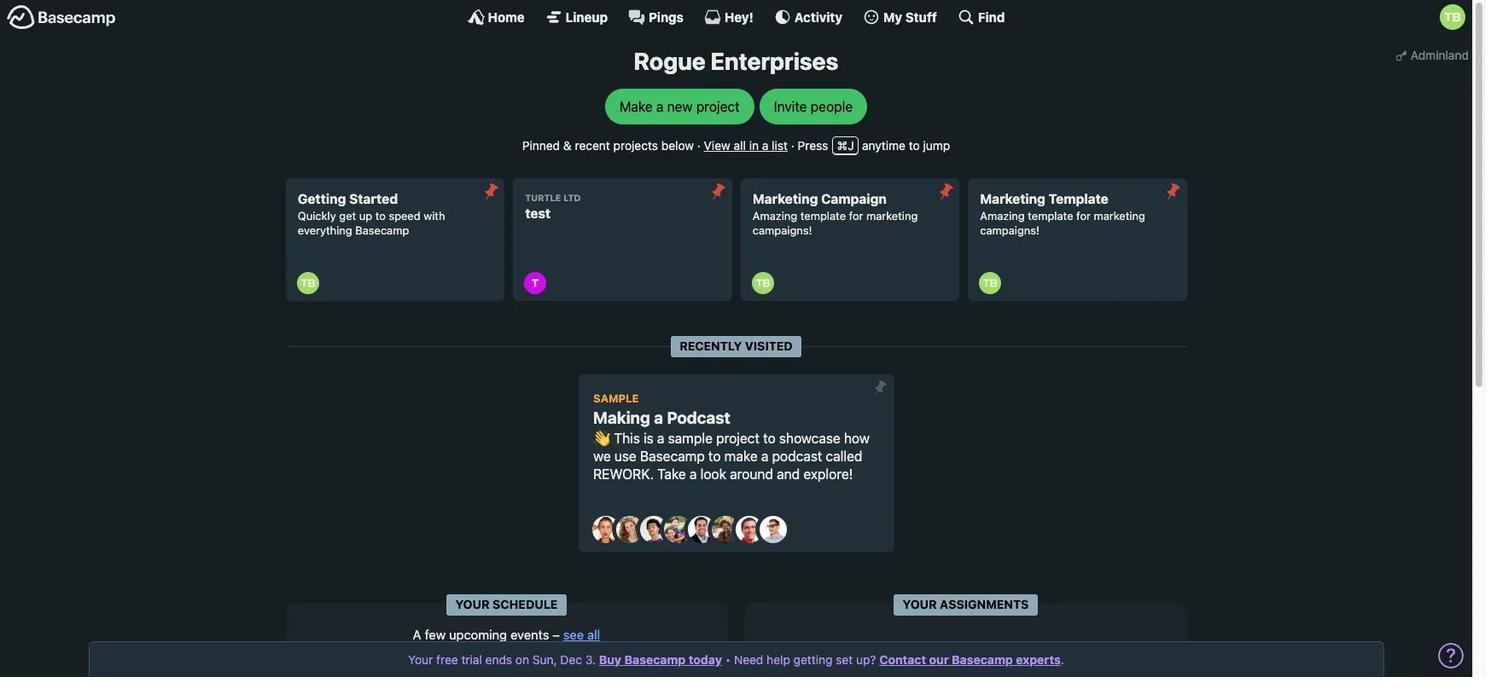 Task type: describe. For each thing, give the bounding box(es) containing it.
podcast
[[667, 408, 730, 428]]

speed
[[389, 209, 420, 223]]

this
[[614, 431, 640, 447]]

1 · from the left
[[697, 138, 701, 152]]

stuff
[[905, 9, 937, 24]]

invite people link
[[759, 88, 867, 124]]

marketing for marketing template
[[980, 191, 1045, 206]]

project inside make a new project link
[[696, 99, 740, 114]]

how
[[844, 431, 870, 447]]

campaigns! for marketing campaign
[[753, 224, 812, 237]]

use
[[614, 449, 637, 465]]

campaigns! for marketing template
[[980, 224, 1040, 237]]

explore!
[[803, 467, 853, 482]]

your for your assignments
[[903, 597, 937, 612]]

•
[[725, 653, 731, 667]]

3.
[[585, 653, 596, 667]]

jump
[[923, 138, 950, 152]]

podcast
[[772, 449, 822, 465]]

home
[[488, 9, 525, 24]]

need
[[734, 653, 763, 667]]

free
[[436, 653, 458, 667]]

tim burton image for getting started
[[297, 272, 319, 295]]

hey!
[[725, 9, 754, 24]]

a left "look"
[[690, 467, 697, 482]]

we
[[593, 449, 611, 465]]

for for marketing campaign
[[849, 209, 863, 223]]

set
[[836, 653, 853, 667]]

dec
[[560, 653, 582, 667]]

a up around
[[761, 449, 768, 465]]

jared davis image
[[640, 517, 667, 544]]

adminland link
[[1392, 43, 1472, 67]]

buy basecamp today link
[[599, 653, 722, 667]]

press
[[798, 138, 828, 152]]

making
[[593, 408, 650, 428]]

to up podcast on the bottom of page
[[763, 431, 776, 447]]

view all in a list link
[[704, 138, 788, 152]]

terry image
[[524, 272, 546, 295]]

invite
[[774, 99, 807, 114]]

steve marsh image
[[735, 517, 763, 544]]

marketing for template
[[1094, 209, 1145, 223]]

project inside sample making a podcast 👋 this is a sample project to showcase how we use basecamp to make a podcast called rework. take a look around and explore!
[[716, 431, 760, 447]]

basecamp inside getting started quickly get up to speed with everything basecamp
[[355, 224, 409, 237]]

look
[[700, 467, 726, 482]]

turtle
[[525, 193, 561, 203]]

jennifer young image
[[664, 517, 691, 544]]

buy
[[599, 653, 621, 667]]

up?
[[856, 653, 876, 667]]

upcoming
[[449, 627, 507, 643]]

0 horizontal spatial your
[[408, 653, 433, 667]]

template
[[1049, 191, 1109, 206]]

rogue
[[634, 47, 706, 75]]

lineup
[[566, 9, 608, 24]]

marketing for marketing campaign
[[753, 191, 818, 206]]

people
[[811, 99, 853, 114]]

assignments
[[940, 597, 1029, 612]]

&
[[563, 138, 572, 152]]

get
[[339, 209, 356, 223]]

template for template
[[1028, 209, 1073, 223]]

list
[[772, 138, 788, 152]]

a few upcoming events – see all
[[413, 627, 600, 643]]

pings button
[[628, 9, 684, 26]]

marketing template amazing template for marketing campaigns!
[[980, 191, 1145, 237]]

see
[[563, 627, 584, 643]]

your assignments
[[903, 597, 1029, 612]]

.
[[1061, 653, 1064, 667]]

everything
[[298, 224, 352, 237]]

⌘
[[837, 138, 848, 152]]

basecamp right buy
[[624, 653, 686, 667]]

your free trial ends on sun, dec  3. buy basecamp today • need help getting set up? contact our basecamp experts .
[[408, 653, 1064, 667]]

started
[[349, 191, 398, 206]]

adminland
[[1411, 48, 1469, 62]]

your schedule
[[455, 597, 558, 612]]

pinned
[[522, 138, 560, 152]]

and
[[777, 467, 800, 482]]

rework.
[[593, 467, 654, 482]]

👋
[[593, 431, 610, 447]]

nicole katz image
[[711, 517, 739, 544]]

–
[[553, 627, 560, 643]]



Task type: locate. For each thing, give the bounding box(es) containing it.
⌘ j anytime to jump
[[837, 138, 950, 152]]

marketing down template
[[1094, 209, 1145, 223]]

2 template from the left
[[1028, 209, 1073, 223]]

· right list
[[791, 138, 794, 152]]

new
[[667, 99, 693, 114]]

ends
[[485, 653, 512, 667]]

getting
[[793, 653, 833, 667]]

1 marketing from the left
[[753, 191, 818, 206]]

template down template
[[1028, 209, 1073, 223]]

2 horizontal spatial tim burton image
[[1440, 4, 1465, 30]]

None submit
[[477, 178, 504, 205], [705, 178, 732, 205], [932, 178, 959, 205], [1160, 178, 1187, 205], [867, 375, 894, 402], [477, 178, 504, 205], [705, 178, 732, 205], [932, 178, 959, 205], [1160, 178, 1187, 205], [867, 375, 894, 402]]

around
[[730, 467, 773, 482]]

template for campaign
[[800, 209, 846, 223]]

for down template
[[1076, 209, 1091, 223]]

1 horizontal spatial campaigns!
[[980, 224, 1040, 237]]

your up upcoming
[[455, 597, 490, 612]]

hey! button
[[704, 9, 754, 26]]

your for your schedule
[[455, 597, 490, 612]]

2 amazing from the left
[[980, 209, 1025, 223]]

basecamp down up
[[355, 224, 409, 237]]

0 horizontal spatial template
[[800, 209, 846, 223]]

· left view
[[697, 138, 701, 152]]

template inside the 'marketing campaign amazing template for marketing campaigns!'
[[800, 209, 846, 223]]

activity
[[794, 9, 842, 24]]

· press
[[791, 138, 828, 152]]

called
[[826, 449, 862, 465]]

1 horizontal spatial amazing
[[980, 209, 1025, 223]]

enterprises
[[711, 47, 838, 75]]

marketing inside the 'marketing campaign amazing template for marketing campaigns!'
[[866, 209, 918, 223]]

amazing inside marketing template amazing template for marketing campaigns!
[[980, 209, 1025, 223]]

0 vertical spatial project
[[696, 99, 740, 114]]

tim burton image down everything
[[297, 272, 319, 295]]

test
[[525, 206, 551, 221]]

few
[[425, 627, 446, 643]]

switch accounts image
[[7, 4, 116, 31]]

my stuff
[[883, 9, 937, 24]]

your up 'contact'
[[903, 597, 937, 612]]

marketing
[[866, 209, 918, 223], [1094, 209, 1145, 223]]

quickly
[[298, 209, 336, 223]]

2 marketing from the left
[[1094, 209, 1145, 223]]

amazing up tim burton icon
[[980, 209, 1025, 223]]

up
[[359, 209, 372, 223]]

in
[[749, 138, 759, 152]]

1 horizontal spatial all
[[734, 138, 746, 152]]

tim burton image
[[1440, 4, 1465, 30], [297, 272, 319, 295], [752, 272, 774, 295]]

pinned & recent projects below · view all in a list
[[522, 138, 788, 152]]

home link
[[467, 9, 525, 26]]

1 horizontal spatial ·
[[791, 138, 794, 152]]

basecamp up take
[[640, 449, 705, 465]]

to up "look"
[[708, 449, 721, 465]]

1 template from the left
[[800, 209, 846, 223]]

tim burton image
[[979, 272, 1001, 295]]

see all link
[[563, 627, 600, 643]]

josh fiske image
[[688, 517, 715, 544]]

marketing for campaign
[[866, 209, 918, 223]]

for inside marketing template amazing template for marketing campaigns!
[[1076, 209, 1091, 223]]

recent
[[575, 138, 610, 152]]

all
[[734, 138, 746, 152], [587, 627, 600, 643]]

0 horizontal spatial marketing
[[866, 209, 918, 223]]

contact
[[879, 653, 926, 667]]

my
[[883, 9, 902, 24]]

find button
[[958, 9, 1005, 26]]

1 marketing from the left
[[866, 209, 918, 223]]

experts
[[1016, 653, 1061, 667]]

your down a
[[408, 653, 433, 667]]

1 amazing from the left
[[753, 209, 797, 223]]

for inside the 'marketing campaign amazing template for marketing campaigns!'
[[849, 209, 863, 223]]

0 horizontal spatial campaigns!
[[753, 224, 812, 237]]

a left new in the left top of the page
[[656, 99, 664, 114]]

1 vertical spatial project
[[716, 431, 760, 447]]

make a new project
[[619, 99, 740, 114]]

0 horizontal spatial marketing
[[753, 191, 818, 206]]

activity link
[[774, 9, 842, 26]]

0 vertical spatial all
[[734, 138, 746, 152]]

0 horizontal spatial ·
[[697, 138, 701, 152]]

1 horizontal spatial tim burton image
[[752, 272, 774, 295]]

view
[[704, 138, 730, 152]]

amazing
[[753, 209, 797, 223], [980, 209, 1025, 223]]

victor cooper image
[[759, 517, 787, 544]]

lineup link
[[545, 9, 608, 26]]

sample
[[668, 431, 713, 447]]

project right new in the left top of the page
[[696, 99, 740, 114]]

a right is
[[657, 431, 664, 447]]

getting
[[298, 191, 346, 206]]

·
[[697, 138, 701, 152], [791, 138, 794, 152]]

recently visited
[[680, 339, 793, 353]]

turtle ltd test
[[525, 193, 581, 221]]

campaigns! inside marketing template amazing template for marketing campaigns!
[[980, 224, 1040, 237]]

1 campaigns! from the left
[[753, 224, 812, 237]]

all right see
[[587, 627, 600, 643]]

project up make
[[716, 431, 760, 447]]

tim burton image for marketing campaign
[[752, 272, 774, 295]]

1 vertical spatial all
[[587, 627, 600, 643]]

rogue enterprises
[[634, 47, 838, 75]]

your
[[455, 597, 490, 612], [903, 597, 937, 612], [408, 653, 433, 667]]

amazing down list
[[753, 209, 797, 223]]

make
[[724, 449, 758, 465]]

make
[[619, 99, 653, 114]]

tim burton image up visited
[[752, 272, 774, 295]]

make a new project link
[[605, 88, 754, 124]]

getting started quickly get up to speed with everything basecamp
[[298, 191, 445, 237]]

sun,
[[532, 653, 557, 667]]

1 horizontal spatial marketing
[[1094, 209, 1145, 223]]

0 horizontal spatial tim burton image
[[297, 272, 319, 295]]

to inside getting started quickly get up to speed with everything basecamp
[[375, 209, 386, 223]]

campaign
[[821, 191, 887, 206]]

1 horizontal spatial template
[[1028, 209, 1073, 223]]

with
[[424, 209, 445, 223]]

0 horizontal spatial for
[[849, 209, 863, 223]]

2 horizontal spatial your
[[903, 597, 937, 612]]

to
[[909, 138, 920, 152], [375, 209, 386, 223], [763, 431, 776, 447], [708, 449, 721, 465]]

template down campaign
[[800, 209, 846, 223]]

our
[[929, 653, 949, 667]]

help
[[767, 653, 790, 667]]

2 · from the left
[[791, 138, 794, 152]]

all left in
[[734, 138, 746, 152]]

marketing inside marketing template amazing template for marketing campaigns!
[[1094, 209, 1145, 223]]

marketing campaign amazing template for marketing campaigns!
[[753, 191, 918, 237]]

amazing for marketing template
[[980, 209, 1025, 223]]

annie bryan image
[[592, 517, 619, 544]]

ltd
[[563, 193, 581, 203]]

marketing down list
[[753, 191, 818, 206]]

1 horizontal spatial marketing
[[980, 191, 1045, 206]]

basecamp
[[355, 224, 409, 237], [640, 449, 705, 465], [624, 653, 686, 667], [952, 653, 1013, 667]]

my stuff button
[[863, 9, 937, 26]]

below
[[661, 138, 694, 152]]

0 horizontal spatial all
[[587, 627, 600, 643]]

template inside marketing template amazing template for marketing campaigns!
[[1028, 209, 1073, 223]]

campaigns! inside the 'marketing campaign amazing template for marketing campaigns!'
[[753, 224, 812, 237]]

tim burton image up the adminland
[[1440, 4, 1465, 30]]

find
[[978, 9, 1005, 24]]

2 marketing from the left
[[980, 191, 1045, 206]]

to left jump
[[909, 138, 920, 152]]

for for marketing template
[[1076, 209, 1091, 223]]

2 campaigns! from the left
[[980, 224, 1040, 237]]

marketing inside the 'marketing campaign amazing template for marketing campaigns!'
[[753, 191, 818, 206]]

on
[[515, 653, 529, 667]]

2 for from the left
[[1076, 209, 1091, 223]]

trial
[[461, 653, 482, 667]]

marketing inside marketing template amazing template for marketing campaigns!
[[980, 191, 1045, 206]]

to right up
[[375, 209, 386, 223]]

sample making a podcast 👋 this is a sample project to showcase how we use basecamp to make a podcast called rework. take a look around and explore!
[[593, 393, 870, 482]]

anytime
[[862, 138, 906, 152]]

amazing for marketing campaign
[[753, 209, 797, 223]]

marketing down campaign
[[866, 209, 918, 223]]

cheryl walters image
[[616, 517, 643, 544]]

is
[[644, 431, 654, 447]]

project
[[696, 99, 740, 114], [716, 431, 760, 447]]

for down campaign
[[849, 209, 863, 223]]

for
[[849, 209, 863, 223], [1076, 209, 1091, 223]]

schedule
[[493, 597, 558, 612]]

invite people
[[774, 99, 853, 114]]

showcase
[[779, 431, 840, 447]]

basecamp right our
[[952, 653, 1013, 667]]

marketing left template
[[980, 191, 1045, 206]]

1 for from the left
[[849, 209, 863, 223]]

basecamp inside sample making a podcast 👋 this is a sample project to showcase how we use basecamp to make a podcast called rework. take a look around and explore!
[[640, 449, 705, 465]]

0 horizontal spatial amazing
[[753, 209, 797, 223]]

main element
[[0, 0, 1472, 33]]

amazing inside the 'marketing campaign amazing template for marketing campaigns!'
[[753, 209, 797, 223]]

a right in
[[762, 138, 769, 152]]

take
[[657, 467, 686, 482]]

a right making
[[654, 408, 663, 428]]

1 horizontal spatial for
[[1076, 209, 1091, 223]]

projects
[[613, 138, 658, 152]]

j
[[848, 138, 854, 152]]

pings
[[649, 9, 684, 24]]

1 horizontal spatial your
[[455, 597, 490, 612]]

visited
[[745, 339, 793, 353]]

recently
[[680, 339, 742, 353]]



Task type: vqa. For each thing, say whether or not it's contained in the screenshot.


